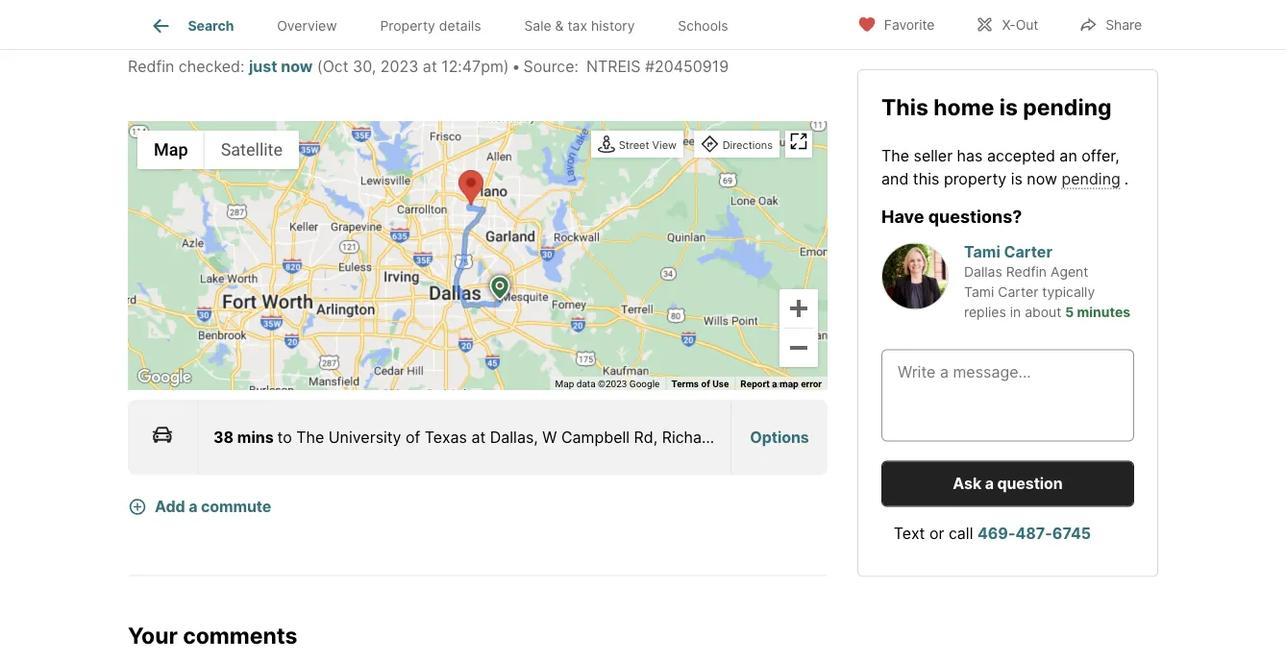 Task type: locate. For each thing, give the bounding box(es) containing it.
pending link
[[1062, 169, 1121, 188]]

map
[[154, 140, 188, 160], [555, 378, 574, 390]]

is down accepted at the top
[[1011, 169, 1023, 188]]

tami
[[964, 243, 1001, 261], [964, 284, 994, 300]]

seller
[[914, 146, 953, 165]]

replies
[[964, 304, 1006, 320]]

satellite button
[[204, 131, 299, 169]]

1 horizontal spatial redfin
[[1006, 264, 1047, 280]]

the right to
[[296, 428, 324, 447]]

487-
[[1016, 524, 1053, 543]]

report
[[741, 378, 770, 390]]

1 horizontal spatial a
[[772, 378, 777, 390]]

tami for tami carter typically replies in about
[[964, 284, 994, 300]]

0 horizontal spatial the
[[296, 428, 324, 447]]

is
[[1000, 93, 1018, 120], [1011, 169, 1023, 188]]

at
[[423, 56, 437, 75], [472, 428, 486, 447]]

dallas
[[964, 264, 1003, 280]]

12:47pm)
[[441, 56, 509, 75]]

1 vertical spatial tami
[[964, 284, 994, 300]]

1 vertical spatial now
[[1027, 169, 1058, 188]]

0 horizontal spatial now
[[281, 56, 313, 75]]

0 horizontal spatial a
[[189, 497, 197, 516]]

0 horizontal spatial redfin
[[128, 56, 174, 75]]

1 horizontal spatial now
[[1027, 169, 1058, 188]]

tami inside "tami carter typically replies in about"
[[964, 284, 994, 300]]

1 horizontal spatial the
[[882, 146, 910, 165]]

and
[[882, 169, 909, 188]]

1 vertical spatial a
[[985, 474, 994, 493]]

street view
[[619, 139, 677, 151]]

richardson,
[[662, 428, 747, 447]]

0 vertical spatial the
[[882, 146, 910, 165]]

6745
[[1053, 524, 1091, 543]]

0 vertical spatial is
[[1000, 93, 1018, 120]]

1 vertical spatial map
[[555, 378, 574, 390]]

tami down dallas
[[964, 284, 994, 300]]

search
[[188, 18, 234, 34]]

30,
[[353, 56, 376, 75]]

5
[[1066, 304, 1074, 320]]

campbell
[[561, 428, 630, 447]]

map inside 'popup button'
[[154, 140, 188, 160]]

is right home
[[1000, 93, 1018, 120]]

search link
[[149, 14, 234, 37]]

a left map on the right of page
[[772, 378, 777, 390]]

0 vertical spatial at
[[423, 56, 437, 75]]

1 vertical spatial is
[[1011, 169, 1023, 188]]

1 horizontal spatial map
[[555, 378, 574, 390]]

0 vertical spatial redfin
[[128, 56, 174, 75]]

2 tami from the top
[[964, 284, 994, 300]]

1 tami from the top
[[964, 243, 1001, 261]]

1 vertical spatial at
[[472, 428, 486, 447]]

pending
[[1023, 93, 1112, 120], [1062, 169, 1121, 188]]

terms
[[671, 378, 699, 390]]

0 horizontal spatial at
[[423, 56, 437, 75]]

rd,
[[634, 428, 658, 447]]

1 vertical spatial carter
[[998, 284, 1039, 300]]

sale
[[524, 18, 552, 34]]

call
[[949, 524, 973, 543]]

1 vertical spatial the
[[296, 428, 324, 447]]

w
[[543, 428, 557, 447]]

Write a message... text field
[[898, 361, 1118, 430]]

map for map data ©2023 google
[[555, 378, 574, 390]]

0 vertical spatial a
[[772, 378, 777, 390]]

carter
[[1004, 243, 1053, 261], [998, 284, 1039, 300]]

2023
[[381, 56, 419, 75]]

0 vertical spatial map
[[154, 140, 188, 160]]

schools tab
[[657, 3, 750, 49]]

tami inside tami carter dallas redfin agent
[[964, 243, 1001, 261]]

20450919
[[655, 56, 729, 75]]

2 horizontal spatial a
[[985, 474, 994, 493]]

at right texas
[[472, 428, 486, 447]]

view
[[652, 139, 677, 151]]

carter up in
[[998, 284, 1039, 300]]

the up and
[[882, 146, 910, 165]]

0 vertical spatial pending
[[1023, 93, 1112, 120]]

783-
[[226, 18, 261, 37]]

tami carter typically replies in about
[[964, 284, 1095, 320]]

a inside button
[[985, 474, 994, 493]]

at for dallas,
[[472, 428, 486, 447]]

a
[[772, 378, 777, 390], [985, 474, 994, 493], [189, 497, 197, 516]]

a right ask
[[985, 474, 994, 493]]

question
[[997, 474, 1063, 493]]

overview tab
[[256, 3, 359, 49]]

2 vertical spatial a
[[189, 497, 197, 516]]

carter inside "tami carter typically replies in about"
[[998, 284, 1039, 300]]

map data ©2023 google
[[555, 378, 660, 390]]

of left texas
[[406, 428, 420, 447]]

agent
[[1051, 264, 1089, 280]]

report a map error link
[[741, 378, 822, 390]]

map left satellite popup button
[[154, 140, 188, 160]]

this
[[913, 169, 940, 188]]

817-
[[194, 18, 226, 37]]

0 horizontal spatial map
[[154, 140, 188, 160]]

now down accepted at the top
[[1027, 169, 1058, 188]]

#
[[645, 56, 655, 75]]

0 vertical spatial tami
[[964, 243, 1001, 261]]

redfin
[[128, 56, 174, 75], [1006, 264, 1047, 280]]

pending up the an
[[1023, 93, 1112, 120]]

checked:
[[179, 56, 245, 75]]

x-out
[[1002, 17, 1039, 33]]

map button
[[137, 131, 204, 169]]

469-
[[978, 524, 1016, 543]]

google image
[[133, 365, 196, 390]]

tami up dallas
[[964, 243, 1001, 261]]

property details
[[380, 18, 481, 34]]

dallas,
[[490, 428, 538, 447]]

the
[[882, 146, 910, 165], [296, 428, 324, 447]]

or
[[930, 524, 945, 543]]

now
[[281, 56, 313, 75], [1027, 169, 1058, 188]]

now right just
[[281, 56, 313, 75]]

the seller has accepted an offer, and this property is now
[[882, 146, 1120, 188]]

tab list
[[128, 0, 765, 49]]

satellite
[[221, 140, 283, 160]]

just now link
[[249, 56, 313, 75], [249, 56, 313, 75]]

redfin checked: just now (oct 30, 2023 at 12:47pm) • source: ntreis # 20450919
[[128, 56, 729, 75]]

1 vertical spatial redfin
[[1006, 264, 1047, 280]]

a inside button
[[189, 497, 197, 516]]

schools
[[678, 18, 728, 34]]

at right 2023
[[423, 56, 437, 75]]

0 horizontal spatial of
[[406, 428, 420, 447]]

menu bar
[[137, 131, 299, 169]]

property
[[380, 18, 435, 34]]

0 vertical spatial carter
[[1004, 243, 1053, 261]]

1 horizontal spatial of
[[701, 378, 710, 390]]

1 horizontal spatial at
[[472, 428, 486, 447]]

pending down offer,
[[1062, 169, 1121, 188]]

•
[[512, 56, 521, 75]]

a right add on the bottom of page
[[189, 497, 197, 516]]

carter for tami carter typically replies in about
[[998, 284, 1039, 300]]

carter inside tami carter dallas redfin agent
[[1004, 243, 1053, 261]]

redfin down contact:
[[128, 56, 174, 75]]

carter up agent
[[1004, 243, 1053, 261]]

redfin down tami carter link
[[1006, 264, 1047, 280]]

map left data
[[555, 378, 574, 390]]

of left use
[[701, 378, 710, 390]]

map region
[[127, 0, 865, 634]]



Task type: vqa. For each thing, say whether or not it's contained in the screenshot.
the Map
yes



Task type: describe. For each thing, give the bounding box(es) containing it.
source:
[[524, 56, 579, 75]]

menu bar containing map
[[137, 131, 299, 169]]

favorite
[[884, 17, 935, 33]]

overview
[[277, 18, 337, 34]]

report a map error
[[741, 378, 822, 390]]

typically
[[1043, 284, 1095, 300]]

sale & tax history
[[524, 18, 635, 34]]

this
[[882, 93, 929, 120]]

(oct
[[317, 56, 349, 75]]

map for map
[[154, 140, 188, 160]]

ask a question
[[953, 474, 1063, 493]]

to
[[277, 428, 292, 447]]

0 vertical spatial of
[[701, 378, 710, 390]]

error
[[801, 378, 822, 390]]

0 vertical spatial now
[[281, 56, 313, 75]]

your comments
[[128, 622, 298, 649]]

history
[[591, 18, 635, 34]]

text or call 469-487-6745
[[894, 524, 1091, 543]]

carter for tami carter dallas redfin agent
[[1004, 243, 1053, 261]]

home
[[934, 93, 995, 120]]

street
[[619, 139, 649, 151]]

add
[[155, 497, 185, 516]]

.
[[1125, 169, 1129, 188]]

tami carter dallas redfin agent
[[964, 243, 1089, 280]]

minutes
[[1077, 304, 1131, 320]]

©2023
[[598, 378, 627, 390]]

5 minutes
[[1066, 304, 1131, 320]]

directions
[[723, 139, 773, 151]]

4605
[[261, 18, 300, 37]]

tax
[[568, 18, 587, 34]]

1 vertical spatial pending
[[1062, 169, 1121, 188]]

a for ask
[[985, 474, 994, 493]]

the inside the seller has accepted an offer, and this property is now
[[882, 146, 910, 165]]

ntreis
[[586, 56, 641, 75]]

469-487-6745 link
[[978, 524, 1091, 543]]

dallas redfin agenttami carter image
[[882, 243, 949, 310]]

university
[[329, 428, 401, 447]]

contact: 817-783-4605
[[128, 18, 300, 37]]

a for report
[[772, 378, 777, 390]]

mins
[[237, 428, 274, 447]]

redfin inside tami carter dallas redfin agent
[[1006, 264, 1047, 280]]

has
[[957, 146, 983, 165]]

map
[[780, 378, 799, 390]]

commute
[[201, 497, 271, 516]]

38
[[213, 428, 234, 447]]

share
[[1106, 17, 1142, 33]]

have questions?
[[882, 206, 1022, 227]]

terms of use link
[[671, 378, 729, 390]]

ask a question button
[[882, 461, 1135, 507]]

tami for tami carter dallas redfin agent
[[964, 243, 1001, 261]]

offer,
[[1082, 146, 1120, 165]]

about
[[1025, 304, 1062, 320]]

pending .
[[1062, 169, 1129, 188]]

38 mins to the university of texas at dallas, w campbell rd, richardson, tx, usa
[[213, 428, 812, 447]]

use
[[713, 378, 729, 390]]

tami carter link
[[964, 243, 1053, 261]]

now inside the seller has accepted an offer, and this property is now
[[1027, 169, 1058, 188]]

sale & tax history tab
[[503, 3, 657, 49]]

accepted
[[987, 146, 1056, 165]]

&
[[555, 18, 564, 34]]

terms of use
[[671, 378, 729, 390]]

property
[[944, 169, 1007, 188]]

street view button
[[593, 132, 682, 158]]

texas
[[425, 428, 467, 447]]

your
[[128, 622, 178, 649]]

google
[[630, 378, 660, 390]]

x-
[[1002, 17, 1016, 33]]

is inside the seller has accepted an offer, and this property is now
[[1011, 169, 1023, 188]]

have
[[882, 206, 924, 227]]

an
[[1060, 146, 1078, 165]]

tab list containing search
[[128, 0, 765, 49]]

share button
[[1063, 4, 1159, 44]]

add a commute button
[[128, 485, 302, 529]]

data
[[577, 378, 596, 390]]

contact:
[[128, 18, 190, 37]]

in
[[1010, 304, 1021, 320]]

at for 12:47pm)
[[423, 56, 437, 75]]

details
[[439, 18, 481, 34]]

property details tab
[[359, 3, 503, 49]]

just
[[249, 56, 277, 75]]

options button
[[732, 403, 828, 472]]

1 vertical spatial of
[[406, 428, 420, 447]]

directions button
[[697, 132, 778, 158]]

favorite button
[[841, 4, 951, 44]]

x-out button
[[959, 4, 1055, 44]]

tx,
[[752, 428, 776, 447]]

a for add
[[189, 497, 197, 516]]

text
[[894, 524, 925, 543]]

comments
[[183, 622, 298, 649]]



